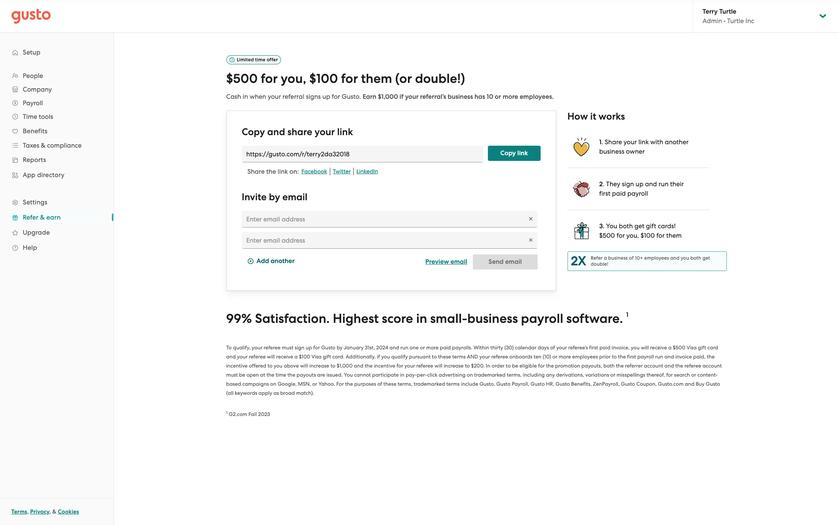 Task type: describe. For each thing, give the bounding box(es) containing it.
up inside the 2 . they sign up and run their first paid payroll
[[636, 180, 643, 188]]

linkedin
[[356, 168, 378, 175]]

1 account from the left
[[644, 363, 663, 369]]

. for 1
[[602, 138, 603, 146]]

0 horizontal spatial gift
[[323, 354, 331, 360]]

and left share on the left of page
[[267, 126, 285, 138]]

limited time offer
[[237, 57, 278, 63]]

time tools
[[23, 113, 53, 121]]

g2.com
[[229, 412, 247, 418]]

$500 inside to qualify, your referee must sign up for gusto by january 31st, 2024 and run one or more paid payrolls. within thirty (30) calendar days of your referee's first paid invoice, you will receive a $500 visa gift card and your referee will receive a $100 visa gift card. additionally, if you qualify pursuant to these terms and your referee onboards ten (10) or more employees prior to the first payroll run and invoice paid, the incentive offered to you above will increase to $1,000 and the incentive for your referee will increase to $200. in order to be eligible for the promotion payouts, both the referrer account and the referee account must be open at the time the payouts are issued. you cannot participate in pay-per-click advertising on trademarked terms, including any derivations, variations or misspellings thereof, for search or content- based campaigns on google, msn, or yahoo. for the purposes of these terms, trademarked terms include gusto, gusto payroll, gusto hr, gusto benefits, zenpayroll, gusto coupon, gusto.com and buy gusto (all keywords apply as broad match).
[[673, 345, 685, 351]]

2 horizontal spatial gift
[[698, 345, 706, 351]]

2024
[[376, 345, 388, 351]]

2 horizontal spatial more
[[559, 354, 571, 360]]

your down qualify, at bottom
[[237, 354, 248, 360]]

your down within
[[479, 354, 490, 360]]

promotion
[[555, 363, 580, 369]]

as
[[273, 390, 279, 396]]

the up any at the right of page
[[546, 363, 554, 369]]

an illustration of a gift image
[[572, 222, 591, 240]]

1 vertical spatial terms
[[446, 381, 460, 387]]

apply
[[259, 390, 272, 396]]

or right (10) in the bottom of the page
[[552, 354, 557, 360]]

1 vertical spatial on
[[270, 381, 276, 387]]

qualify
[[391, 354, 408, 360]]

(all
[[226, 390, 234, 396]]

google,
[[278, 381, 297, 387]]

purposes
[[354, 381, 376, 387]]

0 horizontal spatial share
[[247, 168, 265, 175]]

1 vertical spatial run
[[400, 345, 408, 351]]

2 horizontal spatial a
[[668, 345, 672, 351]]

for inside cash in when your referral signs up for gusto. earn $1,000 if your referral's business has 10 or more employees.
[[332, 93, 340, 100]]

0 vertical spatial $100
[[309, 71, 338, 86]]

people
[[23, 72, 43, 80]]

twitter
[[333, 168, 351, 175]]

99% satisfaction. highest score in small-business payroll software. 1
[[226, 311, 628, 327]]

1 incentive from the left
[[226, 363, 248, 369]]

2 account from the left
[[703, 363, 722, 369]]

your up pay-
[[404, 363, 415, 369]]

your right qualify, at bottom
[[252, 345, 262, 351]]

add another
[[256, 258, 295, 266]]

0 horizontal spatial receive
[[276, 354, 293, 360]]

works
[[599, 111, 625, 122]]

invoice,
[[612, 345, 630, 351]]

module__icon___go7vc image inside add another button
[[247, 259, 253, 265]]

and
[[467, 354, 478, 360]]

the up cannot on the bottom left
[[365, 363, 373, 369]]

0 horizontal spatial email
[[282, 191, 307, 203]]

how it works
[[567, 111, 625, 122]]

company
[[23, 86, 52, 93]]

2 horizontal spatial in
[[416, 311, 427, 327]]

gusto down misspellings
[[621, 381, 635, 387]]

above
[[284, 363, 299, 369]]

0 vertical spatial visa
[[687, 345, 697, 351]]

referee's
[[568, 345, 588, 351]]

business left has
[[448, 93, 473, 101]]

eligible
[[519, 363, 537, 369]]

payroll,
[[512, 381, 529, 387]]

business up thirty at the bottom right of the page
[[467, 311, 518, 327]]

time
[[23, 113, 37, 121]]

to right offered
[[268, 363, 272, 369]]

a inside refer a business of 10+ employees and you both get double!
[[604, 255, 607, 261]]

pay-
[[406, 372, 417, 378]]

1 vertical spatial be
[[239, 372, 245, 378]]

app
[[23, 171, 35, 179]]

thereof,
[[647, 372, 665, 378]]

keywords
[[235, 390, 257, 396]]

cash in when your referral signs up for gusto. earn $1,000 if your referral's business has 10 or more employees.
[[226, 93, 554, 101]]

to down and at the right of page
[[465, 363, 470, 369]]

additionally,
[[346, 354, 376, 360]]

signs
[[306, 93, 321, 100]]

1 horizontal spatial on
[[467, 372, 473, 378]]

onboards
[[509, 354, 532, 360]]

2 vertical spatial &
[[52, 509, 56, 516]]

card.
[[332, 354, 344, 360]]

satisfaction.
[[255, 311, 330, 327]]

zenpayroll,
[[593, 381, 620, 387]]

link inside 1 . share your link with another business owner
[[638, 138, 649, 146]]

employees.
[[520, 93, 554, 101]]

0 vertical spatial receive
[[650, 345, 667, 351]]

upgrade
[[23, 229, 50, 237]]

1 vertical spatial turtle
[[727, 17, 744, 25]]

or up zenpayroll,
[[610, 372, 615, 378]]

the left "referrer"
[[616, 363, 624, 369]]

admin
[[703, 17, 722, 25]]

facebook
[[302, 168, 327, 175]]

software.
[[566, 311, 623, 327]]

1 vertical spatial payroll
[[521, 311, 563, 327]]

small-
[[430, 311, 467, 327]]

2x list
[[567, 126, 727, 271]]

one
[[410, 345, 419, 351]]

qualify,
[[233, 345, 251, 351]]

prior
[[599, 354, 611, 360]]

2 vertical spatial first
[[627, 354, 636, 360]]

gusto,
[[480, 381, 495, 387]]

cannot
[[354, 372, 371, 378]]

or right 10
[[495, 93, 501, 101]]

for
[[336, 381, 344, 387]]

0 vertical spatial $500
[[226, 71, 258, 86]]

and inside refer a business of 10+ employees and you both get double!
[[670, 255, 679, 261]]

pursuant
[[409, 354, 431, 360]]

0 vertical spatial terms
[[452, 354, 466, 360]]

payroll inside the 2 . they sign up and run their first paid payroll
[[627, 190, 648, 197]]

payroll button
[[8, 96, 106, 110]]

& for earn
[[40, 214, 45, 221]]

offer
[[267, 57, 278, 63]]

0 vertical spatial these
[[438, 354, 451, 360]]

your left referee's
[[556, 345, 567, 351]]

0 horizontal spatial them
[[361, 71, 392, 86]]

the down above
[[287, 372, 295, 378]]

the down card
[[707, 354, 715, 360]]

derivations,
[[556, 372, 584, 378]]

payouts,
[[581, 363, 602, 369]]

the up search
[[675, 363, 683, 369]]

employees inside to qualify, your referee must sign up for gusto by january 31st, 2024 and run one or more paid payrolls. within thirty (30) calendar days of your referee's first paid invoice, you will receive a $500 visa gift card and your referee will receive a $100 visa gift card. additionally, if you qualify pursuant to these terms and your referee onboards ten (10) or more employees prior to the first payroll run and invoice paid, the incentive offered to you above will increase to $1,000 and the incentive for your referee will increase to $200. in order to be eligible for the promotion payouts, both the referrer account and the referee account must be open at the time the payouts are issued. you cannot participate in pay-per-click advertising on trademarked terms, including any derivations, variations or misspellings thereof, for search or content- based campaigns on google, msn, or yahoo. for the purposes of these terms, trademarked terms include gusto, gusto payroll, gusto hr, gusto benefits, zenpayroll, gusto coupon, gusto.com and buy gusto (all keywords apply as broad match).
[[572, 354, 598, 360]]

setup
[[23, 49, 40, 56]]

to up issued.
[[330, 363, 335, 369]]

$1,000 inside to qualify, your referee must sign up for gusto by january 31st, 2024 and run one or more paid payrolls. within thirty (30) calendar days of your referee's first paid invoice, you will receive a $500 visa gift card and your referee will receive a $100 visa gift card. additionally, if you qualify pursuant to these terms and your referee onboards ten (10) or more employees prior to the first payroll run and invoice paid, the incentive offered to you above will increase to $1,000 and the incentive for your referee will increase to $200. in order to be eligible for the promotion payouts, both the referrer account and the referee account must be open at the time the payouts are issued. you cannot participate in pay-per-click advertising on trademarked terms, including any derivations, variations or misspellings thereof, for search or content- based campaigns on google, msn, or yahoo. for the purposes of these terms, trademarked terms include gusto, gusto payroll, gusto hr, gusto benefits, zenpayroll, gusto coupon, gusto.com and buy gusto (all keywords apply as broad match).
[[337, 363, 353, 369]]

facebook button
[[299, 168, 330, 175]]

days
[[538, 345, 549, 351]]

email inside preview email button
[[450, 258, 467, 266]]

buy
[[696, 381, 705, 387]]

home image
[[11, 9, 51, 24]]

paid,
[[693, 354, 706, 360]]

your down (or
[[405, 93, 419, 101]]

paid inside the 2 . they sign up and run their first paid payroll
[[612, 190, 626, 197]]

app directory link
[[8, 168, 106, 182]]

company button
[[8, 83, 106, 96]]

& for compliance
[[41, 142, 45, 149]]

terms
[[11, 509, 27, 516]]

taxes
[[23, 142, 39, 149]]

1 vertical spatial first
[[589, 345, 598, 351]]

an illustration of a heart image
[[572, 138, 591, 157]]

$200.
[[471, 363, 485, 369]]

an illustration of a handshake image
[[572, 180, 591, 199]]

$500 for you, $100 for them (or double!)
[[226, 71, 465, 86]]

owner
[[626, 148, 645, 155]]

0 vertical spatial must
[[282, 345, 293, 351]]

preview email
[[425, 258, 467, 266]]

run inside the 2 . they sign up and run their first paid payroll
[[659, 180, 669, 188]]

of inside refer a business of 10+ employees and you both get double!
[[629, 255, 634, 261]]

referral
[[283, 93, 304, 100]]

1 increase from the left
[[309, 363, 329, 369]]

1 horizontal spatial terms,
[[507, 372, 522, 378]]

to right prior
[[612, 354, 617, 360]]

both inside refer a business of 10+ employees and you both get double!
[[690, 255, 701, 261]]

refer & earn link
[[8, 211, 106, 224]]

inc
[[746, 17, 754, 25]]

calendar
[[515, 345, 536, 351]]

highest
[[333, 311, 379, 327]]

issued.
[[326, 372, 343, 378]]

you inside 3 . you both get gift cards! $500 for you, $100 for them
[[606, 222, 617, 230]]

copy for copy link
[[500, 149, 516, 157]]

0 vertical spatial you,
[[281, 71, 306, 86]]

refer & earn
[[23, 214, 61, 221]]

2 . they sign up and run their first paid payroll
[[599, 180, 684, 197]]

time inside to qualify, your referee must sign up for gusto by january 31st, 2024 and run one or more paid payrolls. within thirty (30) calendar days of your referee's first paid invoice, you will receive a $500 visa gift card and your referee will receive a $100 visa gift card. additionally, if you qualify pursuant to these terms and your referee onboards ten (10) or more employees prior to the first payroll run and invoice paid, the incentive offered to you above will increase to $1,000 and the incentive for your referee will increase to $200. in order to be eligible for the promotion payouts, both the referrer account and the referee account must be open at the time the payouts are issued. you cannot participate in pay-per-click advertising on trademarked terms, including any derivations, variations or misspellings thereof, for search or content- based campaigns on google, msn, or yahoo. for the purposes of these terms, trademarked terms include gusto, gusto payroll, gusto hr, gusto benefits, zenpayroll, gusto coupon, gusto.com and buy gusto (all keywords apply as broad match).
[[276, 372, 286, 378]]

score
[[382, 311, 413, 327]]

0 horizontal spatial by
[[269, 191, 280, 203]]

reports link
[[8, 153, 106, 167]]

0 horizontal spatial must
[[226, 372, 238, 378]]

2023
[[258, 412, 270, 418]]

0 horizontal spatial terms,
[[398, 381, 412, 387]]

refer for refer & earn
[[23, 214, 38, 221]]

1 horizontal spatial more
[[503, 93, 518, 101]]

gusto down including
[[531, 381, 545, 387]]

0 horizontal spatial trademarked
[[414, 381, 445, 387]]

1 vertical spatial of
[[550, 345, 555, 351]]

1 for 1 . share your link with another business owner
[[599, 138, 602, 146]]

you inside refer a business of 10+ employees and you both get double!
[[681, 255, 689, 261]]

0 vertical spatial trademarked
[[474, 372, 506, 378]]

up for payrolls.
[[306, 345, 312, 351]]

or right msn,
[[312, 381, 317, 387]]

2 incentive from the left
[[374, 363, 395, 369]]

the left on:
[[266, 168, 276, 175]]

click
[[427, 372, 437, 378]]



Task type: vqa. For each thing, say whether or not it's contained in the screenshot.
any on the right bottom of the page
yes



Task type: locate. For each thing, give the bounding box(es) containing it.
0 vertical spatial gift
[[646, 222, 656, 230]]

both inside 3 . you both get gift cards! $500 for you, $100 for them
[[619, 222, 633, 230]]

$500 inside 3 . you both get gift cards! $500 for you, $100 for them
[[599, 232, 615, 240]]

0 horizontal spatial account
[[644, 363, 663, 369]]

$100 up payouts
[[299, 354, 310, 360]]

1 vertical spatial you
[[344, 372, 353, 378]]

(30)
[[504, 345, 514, 351]]

up inside cash in when your referral signs up for gusto. earn $1,000 if your referral's business has 10 or more employees.
[[322, 93, 330, 100]]

1 , from the left
[[27, 509, 29, 516]]

2 horizontal spatial up
[[636, 180, 643, 188]]

both
[[619, 222, 633, 230], [690, 255, 701, 261], [603, 363, 615, 369]]

refer inside refer a business of 10+ employees and you both get double!
[[591, 255, 603, 261]]

these down participate
[[383, 381, 396, 387]]

if down 2024
[[377, 354, 380, 360]]

and
[[267, 126, 285, 138], [645, 180, 657, 188], [670, 255, 679, 261], [390, 345, 399, 351], [226, 354, 236, 360], [664, 354, 674, 360], [354, 363, 363, 369], [664, 363, 674, 369], [685, 381, 694, 387]]

1 vertical spatial them
[[666, 232, 682, 240]]

sign inside the 2 . they sign up and run their first paid payroll
[[622, 180, 634, 188]]

(10)
[[543, 354, 551, 360]]

0 vertical spatial of
[[629, 255, 634, 261]]

1 horizontal spatial email
[[450, 258, 467, 266]]

1 enter email address email field from the top
[[242, 211, 537, 228]]

1 horizontal spatial refer
[[591, 255, 603, 261]]

invite
[[242, 191, 267, 203]]

0 vertical spatial another
[[665, 138, 689, 146]]

them inside 3 . you both get gift cards! $500 for you, $100 for them
[[666, 232, 682, 240]]

terms down payrolls.
[[452, 354, 466, 360]]

sign inside to qualify, your referee must sign up for gusto by january 31st, 2024 and run one or more paid payrolls. within thirty (30) calendar days of your referee's first paid invoice, you will receive a $500 visa gift card and your referee will receive a $100 visa gift card. additionally, if you qualify pursuant to these terms and your referee onboards ten (10) or more employees prior to the first payroll run and invoice paid, the incentive offered to you above will increase to $1,000 and the incentive for your referee will increase to $200. in order to be eligible for the promotion payouts, both the referrer account and the referee account must be open at the time the payouts are issued. you cannot participate in pay-per-click advertising on trademarked terms, including any derivations, variations or misspellings thereof, for search or content- based campaigns on google, msn, or yahoo. for the purposes of these terms, trademarked terms include gusto, gusto payroll, gusto hr, gusto benefits, zenpayroll, gusto coupon, gusto.com and buy gusto (all keywords apply as broad match).
[[295, 345, 304, 351]]

gusto
[[321, 345, 335, 351], [496, 381, 511, 387], [531, 381, 545, 387], [556, 381, 570, 387], [621, 381, 635, 387], [706, 381, 720, 387]]

cookies button
[[58, 508, 79, 517]]

. inside the 2 . they sign up and run their first paid payroll
[[603, 180, 604, 188]]

help link
[[8, 241, 106, 255]]

first inside the 2 . they sign up and run their first paid payroll
[[599, 190, 610, 197]]

referee
[[264, 345, 281, 351], [249, 354, 266, 360], [491, 354, 508, 360], [416, 363, 433, 369], [684, 363, 701, 369]]

and inside the 2 . they sign up and run their first paid payroll
[[645, 180, 657, 188]]

be down onboards
[[512, 363, 518, 369]]

1 inside 99% satisfaction. highest score in small-business payroll software. 1
[[626, 311, 628, 319]]

in right score
[[416, 311, 427, 327]]

receive
[[650, 345, 667, 351], [276, 354, 293, 360]]

if down (or
[[400, 93, 404, 101]]

within
[[474, 345, 489, 351]]

refer for refer a business of 10+ employees and you both get double!
[[591, 255, 603, 261]]

privacy
[[30, 509, 49, 516]]

employees up payouts,
[[572, 354, 598, 360]]

1 vertical spatial $100
[[641, 232, 655, 240]]

up up payouts
[[306, 345, 312, 351]]

the right at
[[266, 372, 274, 378]]

msn,
[[298, 381, 311, 387]]

settings link
[[8, 196, 106, 209]]

2 vertical spatial 1
[[226, 411, 227, 416]]

2 vertical spatial .
[[603, 222, 605, 230]]

up inside to qualify, your referee must sign up for gusto by january 31st, 2024 and run one or more paid payrolls. within thirty (30) calendar days of your referee's first paid invoice, you will receive a $500 visa gift card and your referee will receive a $100 visa gift card. additionally, if you qualify pursuant to these terms and your referee onboards ten (10) or more employees prior to the first payroll run and invoice paid, the incentive offered to you above will increase to $1,000 and the incentive for your referee will increase to $200. in order to be eligible for the promotion payouts, both the referrer account and the referee account must be open at the time the payouts are issued. you cannot participate in pay-per-click advertising on trademarked terms, including any derivations, variations or misspellings thereof, for search or content- based campaigns on google, msn, or yahoo. for the purposes of these terms, trademarked terms include gusto, gusto payroll, gusto hr, gusto benefits, zenpayroll, gusto coupon, gusto.com and buy gusto (all keywords apply as broad match).
[[306, 345, 312, 351]]

0 vertical spatial get
[[634, 222, 644, 230]]

0 vertical spatial more
[[503, 93, 518, 101]]

your right the when
[[268, 93, 281, 100]]

receive up thereof,
[[650, 345, 667, 351]]

it
[[590, 111, 596, 122]]

setup link
[[8, 45, 106, 59]]

and down additionally,
[[354, 363, 363, 369]]

up for employees.
[[322, 93, 330, 100]]

payrolls.
[[452, 345, 472, 351]]

1 horizontal spatial increase
[[444, 363, 464, 369]]

2 vertical spatial more
[[559, 354, 571, 360]]

coupon,
[[636, 381, 657, 387]]

1 left g2.com
[[226, 411, 227, 416]]

1 vertical spatial visa
[[312, 354, 322, 360]]

$100 inside 3 . you both get gift cards! $500 for you, $100 for them
[[641, 232, 655, 240]]

terms down advertising
[[446, 381, 460, 387]]

1 horizontal spatial paid
[[599, 345, 610, 351]]

first down 2 on the top
[[599, 190, 610, 197]]

business left "owner"
[[599, 148, 624, 155]]

0 horizontal spatial get
[[634, 222, 644, 230]]

0 horizontal spatial copy
[[242, 126, 265, 138]]

1 horizontal spatial these
[[438, 354, 451, 360]]

1 horizontal spatial ,
[[49, 509, 51, 516]]

at
[[260, 372, 265, 378]]

1 horizontal spatial time
[[276, 372, 286, 378]]

in right cash
[[243, 93, 248, 100]]

order
[[492, 363, 505, 369]]

0 vertical spatial module__icon___go7vc image
[[528, 216, 534, 222]]

and up thereof,
[[664, 363, 674, 369]]

2 enter email address email field from the top
[[242, 232, 537, 249]]

$100 inside to qualify, your referee must sign up for gusto by january 31st, 2024 and run one or more paid payrolls. within thirty (30) calendar days of your referee's first paid invoice, you will receive a $500 visa gift card and your referee will receive a $100 visa gift card. additionally, if you qualify pursuant to these terms and your referee onboards ten (10) or more employees prior to the first payroll run and invoice paid, the incentive offered to you above will increase to $1,000 and the incentive for your referee will increase to $200. in order to be eligible for the promotion payouts, both the referrer account and the referee account must be open at the time the payouts are issued. you cannot participate in pay-per-click advertising on trademarked terms, including any derivations, variations or misspellings thereof, for search or content- based campaigns on google, msn, or yahoo. for the purposes of these terms, trademarked terms include gusto, gusto payroll, gusto hr, gusto benefits, zenpayroll, gusto coupon, gusto.com and buy gusto (all keywords apply as broad match).
[[299, 354, 310, 360]]

content-
[[697, 372, 718, 378]]

2 vertical spatial run
[[655, 354, 663, 360]]

1 horizontal spatial visa
[[687, 345, 697, 351]]

your inside cash in when your referral signs up for gusto. earn $1,000 if your referral's business has 10 or more employees.
[[268, 93, 281, 100]]

and left their
[[645, 180, 657, 188]]

link inside button
[[517, 149, 528, 157]]

these
[[438, 354, 451, 360], [383, 381, 396, 387]]

1 horizontal spatial trademarked
[[474, 372, 506, 378]]

1 vertical spatial these
[[383, 381, 396, 387]]

1 horizontal spatial sign
[[622, 180, 634, 188]]

business
[[448, 93, 473, 101], [599, 148, 624, 155], [608, 255, 628, 261], [467, 311, 518, 327]]

invoice
[[675, 354, 692, 360]]

gift up the paid,
[[698, 345, 706, 351]]

2 vertical spatial of
[[377, 381, 382, 387]]

how
[[567, 111, 588, 122]]

you up the for
[[344, 372, 353, 378]]

them down cards!
[[666, 232, 682, 240]]

$1,000 right earn
[[378, 93, 398, 101]]

0 horizontal spatial if
[[377, 354, 380, 360]]

increase up advertising
[[444, 363, 464, 369]]

in inside to qualify, your referee must sign up for gusto by january 31st, 2024 and run one or more paid payrolls. within thirty (30) calendar days of your referee's first paid invoice, you will receive a $500 visa gift card and your referee will receive a $100 visa gift card. additionally, if you qualify pursuant to these terms and your referee onboards ten (10) or more employees prior to the first payroll run and invoice paid, the incentive offered to you above will increase to $1,000 and the incentive for your referee will increase to $200. in order to be eligible for the promotion payouts, both the referrer account and the referee account must be open at the time the payouts are issued. you cannot participate in pay-per-click advertising on trademarked terms, including any derivations, variations or misspellings thereof, for search or content- based campaigns on google, msn, or yahoo. for the purposes of these terms, trademarked terms include gusto, gusto payroll, gusto hr, gusto benefits, zenpayroll, gusto coupon, gusto.com and buy gusto (all keywords apply as broad match).
[[400, 372, 404, 378]]

these up advertising
[[438, 354, 451, 360]]

and left invoice
[[664, 354, 674, 360]]

employees inside refer a business of 10+ employees and you both get double!
[[644, 255, 669, 261]]

0 horizontal spatial incentive
[[226, 363, 248, 369]]

preview email button
[[425, 255, 467, 270]]

the right the for
[[345, 381, 353, 387]]

2 horizontal spatial both
[[690, 255, 701, 261]]

& left cookies
[[52, 509, 56, 516]]

time
[[255, 57, 265, 63], [276, 372, 286, 378]]

0 vertical spatial employees
[[644, 255, 669, 261]]

visa up are
[[312, 354, 322, 360]]

share
[[287, 126, 312, 138]]

1 horizontal spatial both
[[619, 222, 633, 230]]

card
[[707, 345, 718, 351]]

gusto navigation element
[[0, 33, 113, 268]]

1 vertical spatial must
[[226, 372, 238, 378]]

0 horizontal spatial paid
[[440, 345, 451, 351]]

& inside dropdown button
[[41, 142, 45, 149]]

upgrade link
[[8, 226, 106, 240]]

business inside refer a business of 10+ employees and you both get double!
[[608, 255, 628, 261]]

1 vertical spatial trademarked
[[414, 381, 445, 387]]

list containing people
[[0, 69, 113, 256]]

you
[[681, 255, 689, 261], [631, 345, 640, 351], [381, 354, 390, 360], [274, 363, 282, 369]]

account up thereof,
[[644, 363, 663, 369]]

refer up double!
[[591, 255, 603, 261]]

1 g2.com fall 2023
[[226, 411, 270, 418]]

. inside 3 . you both get gift cards! $500 for you, $100 for them
[[603, 222, 605, 230]]

1 vertical spatial employees
[[572, 354, 598, 360]]

1 right the software.
[[626, 311, 628, 319]]

directory
[[37, 171, 64, 179]]

the down invoice, on the bottom of the page
[[618, 354, 626, 360]]

receive up above
[[276, 354, 293, 360]]

copy for copy and share your link
[[242, 126, 265, 138]]

more up promotion
[[559, 354, 571, 360]]

2 , from the left
[[49, 509, 51, 516]]

them up earn
[[361, 71, 392, 86]]

gusto.com
[[658, 381, 684, 387]]

on:
[[290, 168, 299, 175]]

0 horizontal spatial on
[[270, 381, 276, 387]]

1 horizontal spatial you,
[[626, 232, 639, 240]]

gusto up card.
[[321, 345, 335, 351]]

0 horizontal spatial 1
[[226, 411, 227, 416]]

& right taxes
[[41, 142, 45, 149]]

gift inside 3 . you both get gift cards! $500 for you, $100 for them
[[646, 222, 656, 230]]

2 horizontal spatial first
[[627, 354, 636, 360]]

or up buy
[[691, 372, 696, 378]]

. right an illustration of a gift image
[[603, 222, 605, 230]]

None field
[[242, 146, 483, 163]]

& left earn
[[40, 214, 45, 221]]

copy inside button
[[500, 149, 516, 157]]

or
[[495, 93, 501, 101], [420, 345, 425, 351], [552, 354, 557, 360], [610, 372, 615, 378], [691, 372, 696, 378], [312, 381, 317, 387]]

email
[[282, 191, 307, 203], [450, 258, 467, 266]]

refer a business of 10+ employees and you both get double!
[[591, 255, 710, 267]]

0 vertical spatial share
[[605, 138, 622, 146]]

by up card.
[[337, 345, 343, 351]]

your
[[268, 93, 281, 100], [405, 93, 419, 101], [315, 126, 335, 138], [624, 138, 637, 146], [252, 345, 262, 351], [556, 345, 567, 351], [237, 354, 248, 360], [479, 354, 490, 360], [404, 363, 415, 369]]

0 vertical spatial payroll
[[627, 190, 648, 197]]

1 horizontal spatial if
[[400, 93, 404, 101]]

$500 down the limited
[[226, 71, 258, 86]]

ten
[[534, 354, 541, 360]]

in
[[243, 93, 248, 100], [416, 311, 427, 327], [400, 372, 404, 378]]

0 vertical spatial both
[[619, 222, 633, 230]]

to
[[432, 354, 437, 360], [612, 354, 617, 360], [268, 363, 272, 369], [330, 363, 335, 369], [465, 363, 470, 369], [506, 363, 511, 369]]

broad
[[280, 390, 295, 396]]

must up based
[[226, 372, 238, 378]]

employees right 10+
[[644, 255, 669, 261]]

a up above
[[294, 354, 298, 360]]

in inside cash in when your referral signs up for gusto. earn $1,000 if your referral's business has 10 or more employees.
[[243, 93, 248, 100]]

share inside 1 . share your link with another business owner
[[605, 138, 622, 146]]

first right referee's
[[589, 345, 598, 351]]

you, up referral
[[281, 71, 306, 86]]

1 right an illustration of a heart image
[[599, 138, 602, 146]]

$100 up signs
[[309, 71, 338, 86]]

3
[[599, 222, 603, 230]]

1 horizontal spatial 1
[[599, 138, 602, 146]]

0 vertical spatial be
[[512, 363, 518, 369]]

payroll
[[627, 190, 648, 197], [521, 311, 563, 327], [637, 354, 654, 360]]

another inside 1 . share your link with another business owner
[[665, 138, 689, 146]]

link
[[337, 126, 353, 138], [638, 138, 649, 146], [517, 149, 528, 157], [278, 168, 288, 175]]

hr,
[[546, 381, 554, 387]]

your right share on the left of page
[[315, 126, 335, 138]]

0 vertical spatial terms,
[[507, 372, 522, 378]]

0 vertical spatial if
[[400, 93, 404, 101]]

by right invite
[[269, 191, 280, 203]]

2 vertical spatial $500
[[673, 345, 685, 351]]

1 horizontal spatial gift
[[646, 222, 656, 230]]

and down the to
[[226, 354, 236, 360]]

1 vertical spatial if
[[377, 354, 380, 360]]

or right one
[[420, 345, 425, 351]]

run up thereof,
[[655, 354, 663, 360]]

run left one
[[400, 345, 408, 351]]

0 horizontal spatial both
[[603, 363, 615, 369]]

list
[[0, 69, 113, 256]]

gusto.
[[342, 93, 361, 100]]

2 vertical spatial a
[[294, 354, 298, 360]]

1 horizontal spatial first
[[599, 190, 610, 197]]

referrer
[[625, 363, 643, 369]]

payroll up 3 . you both get gift cards! $500 for you, $100 for them
[[627, 190, 648, 197]]

cash
[[226, 93, 241, 100]]

business inside 1 . share your link with another business owner
[[599, 148, 624, 155]]

include
[[461, 381, 478, 387]]

account up content-
[[703, 363, 722, 369]]

on up as
[[270, 381, 276, 387]]

employees
[[644, 255, 669, 261], [572, 354, 598, 360]]

1 vertical spatial you,
[[626, 232, 639, 240]]

0 horizontal spatial refer
[[23, 214, 38, 221]]

share up invite
[[247, 168, 265, 175]]

earn
[[46, 214, 61, 221]]

0 vertical spatial run
[[659, 180, 669, 188]]

0 horizontal spatial a
[[294, 354, 298, 360]]

to right order
[[506, 363, 511, 369]]

1 horizontal spatial $500
[[599, 232, 615, 240]]

get inside refer a business of 10+ employees and you both get double!
[[703, 255, 710, 261]]

double!
[[591, 262, 608, 267]]

enter email address email field for top module__icon___go7vc
[[242, 211, 537, 228]]

turtle up •
[[719, 8, 736, 16]]

if inside to qualify, your referee must sign up for gusto by january 31st, 2024 and run one or more paid payrolls. within thirty (30) calendar days of your referee's first paid invoice, you will receive a $500 visa gift card and your referee will receive a $100 visa gift card. additionally, if you qualify pursuant to these terms and your referee onboards ten (10) or more employees prior to the first payroll run and invoice paid, the incentive offered to you above will increase to $1,000 and the incentive for your referee will increase to $200. in order to be eligible for the promotion payouts, both the referrer account and the referee account must be open at the time the payouts are issued. you cannot participate in pay-per-click advertising on trademarked terms, including any derivations, variations or misspellings thereof, for search or content- based campaigns on google, msn, or yahoo. for the purposes of these terms, trademarked terms include gusto, gusto payroll, gusto hr, gusto benefits, zenpayroll, gusto coupon, gusto.com and buy gusto (all keywords apply as broad match).
[[377, 354, 380, 360]]

terms, down pay-
[[398, 381, 412, 387]]

must up above
[[282, 345, 293, 351]]

$500 up invoice
[[673, 345, 685, 351]]

gift left card.
[[323, 354, 331, 360]]

on
[[467, 372, 473, 378], [270, 381, 276, 387]]

payroll inside to qualify, your referee must sign up for gusto by january 31st, 2024 and run one or more paid payrolls. within thirty (30) calendar days of your referee's first paid invoice, you will receive a $500 visa gift card and your referee will receive a $100 visa gift card. additionally, if you qualify pursuant to these terms and your referee onboards ten (10) or more employees prior to the first payroll run and invoice paid, the incentive offered to you above will increase to $1,000 and the incentive for your referee will increase to $200. in order to be eligible for the promotion payouts, both the referrer account and the referee account must be open at the time the payouts are issued. you cannot participate in pay-per-click advertising on trademarked terms, including any derivations, variations or misspellings thereof, for search or content- based campaigns on google, msn, or yahoo. for the purposes of these terms, trademarked terms include gusto, gusto payroll, gusto hr, gusto benefits, zenpayroll, gusto coupon, gusto.com and buy gusto (all keywords apply as broad match).
[[637, 354, 654, 360]]

terms , privacy , & cookies
[[11, 509, 79, 516]]

incentive up open
[[226, 363, 248, 369]]

reports
[[23, 156, 46, 164]]

.
[[602, 138, 603, 146], [603, 180, 604, 188], [603, 222, 605, 230]]

first
[[599, 190, 610, 197], [589, 345, 598, 351], [627, 354, 636, 360]]

1 vertical spatial gift
[[698, 345, 706, 351]]

any
[[546, 372, 555, 378]]

terry turtle admin • turtle inc
[[703, 8, 754, 25]]

0 vertical spatial sign
[[622, 180, 634, 188]]

1 horizontal spatial a
[[604, 255, 607, 261]]

gift left cards!
[[646, 222, 656, 230]]

2x
[[571, 254, 586, 269]]

paid up prior
[[599, 345, 610, 351]]

and left buy
[[685, 381, 694, 387]]

0 horizontal spatial sign
[[295, 345, 304, 351]]

•
[[724, 17, 726, 25]]

module__icon___go7vc image
[[528, 216, 534, 222], [528, 237, 534, 243], [247, 259, 253, 265]]

1 inside 1 . share your link with another business owner
[[599, 138, 602, 146]]

including
[[523, 372, 545, 378]]

get inside 3 . you both get gift cards! $500 for you, $100 for them
[[634, 222, 644, 230]]

1 vertical spatial module__icon___go7vc image
[[528, 237, 534, 243]]

run left their
[[659, 180, 669, 188]]

0 horizontal spatial in
[[243, 93, 248, 100]]

terms link
[[11, 509, 27, 516]]

incentive up participate
[[374, 363, 395, 369]]

1 vertical spatial &
[[40, 214, 45, 221]]

0 horizontal spatial time
[[255, 57, 265, 63]]

cookies
[[58, 509, 79, 516]]

visa
[[687, 345, 697, 351], [312, 354, 322, 360]]

0 vertical spatial turtle
[[719, 8, 736, 16]]

1 vertical spatial terms,
[[398, 381, 412, 387]]

gusto right gusto,
[[496, 381, 511, 387]]

fall
[[248, 412, 257, 418]]

0 horizontal spatial be
[[239, 372, 245, 378]]

in left pay-
[[400, 372, 404, 378]]

another inside button
[[271, 258, 295, 266]]

you, inside 3 . you both get gift cards! $500 for you, $100 for them
[[626, 232, 639, 240]]

1 vertical spatial 1
[[626, 311, 628, 319]]

share
[[605, 138, 622, 146], [247, 168, 265, 175]]

2 horizontal spatial 1
[[626, 311, 628, 319]]

copy link button
[[488, 146, 540, 161]]

to qualify, your referee must sign up for gusto by january 31st, 2024 and run one or more paid payrolls. within thirty (30) calendar days of your referee's first paid invoice, you will receive a $500 visa gift card and your referee will receive a $100 visa gift card. additionally, if you qualify pursuant to these terms and your referee onboards ten (10) or more employees prior to the first payroll run and invoice paid, the incentive offered to you above will increase to $1,000 and the incentive for your referee will increase to $200. in order to be eligible for the promotion payouts, both the referrer account and the referee account must be open at the time the payouts are issued. you cannot participate in pay-per-click advertising on trademarked terms, including any derivations, variations or misspellings thereof, for search or content- based campaigns on google, msn, or yahoo. for the purposes of these terms, trademarked terms include gusto, gusto payroll, gusto hr, gusto benefits, zenpayroll, gusto coupon, gusto.com and buy gusto (all keywords apply as broad match).
[[226, 345, 722, 396]]

. for 2
[[603, 180, 604, 188]]

trademarked down in
[[474, 372, 506, 378]]

offered
[[249, 363, 266, 369]]

(or
[[395, 71, 412, 86]]

your inside 1 . share your link with another business owner
[[624, 138, 637, 146]]

0 vertical spatial enter email address email field
[[242, 211, 537, 228]]

1 vertical spatial more
[[426, 345, 439, 351]]

0 horizontal spatial of
[[377, 381, 382, 387]]

time up google,
[[276, 372, 286, 378]]

1 for 1 g2.com fall 2023
[[226, 411, 227, 416]]

by inside to qualify, your referee must sign up for gusto by january 31st, 2024 and run one or more paid payrolls. within thirty (30) calendar days of your referee's first paid invoice, you will receive a $500 visa gift card and your referee will receive a $100 visa gift card. additionally, if you qualify pursuant to these terms and your referee onboards ten (10) or more employees prior to the first payroll run and invoice paid, the incentive offered to you above will increase to $1,000 and the incentive for your referee will increase to $200. in order to be eligible for the promotion payouts, both the referrer account and the referee account must be open at the time the payouts are issued. you cannot participate in pay-per-click advertising on trademarked terms, including any derivations, variations or misspellings thereof, for search or content- based campaigns on google, msn, or yahoo. for the purposes of these terms, trademarked terms include gusto, gusto payroll, gusto hr, gusto benefits, zenpayroll, gusto coupon, gusto.com and buy gusto (all keywords apply as broad match).
[[337, 345, 343, 351]]

1 horizontal spatial be
[[512, 363, 518, 369]]

variations
[[585, 372, 609, 378]]

1 inside 1 g2.com fall 2023
[[226, 411, 227, 416]]

Enter email address email field
[[242, 211, 537, 228], [242, 232, 537, 249]]

1 horizontal spatial receive
[[650, 345, 667, 351]]

you,
[[281, 71, 306, 86], [626, 232, 639, 240]]

gusto down derivations, at bottom
[[556, 381, 570, 387]]

1 horizontal spatial you
[[606, 222, 617, 230]]

0 horizontal spatial another
[[271, 258, 295, 266]]

1 horizontal spatial get
[[703, 255, 710, 261]]

1 vertical spatial another
[[271, 258, 295, 266]]

match).
[[296, 390, 314, 396]]

terms,
[[507, 372, 522, 378], [398, 381, 412, 387]]

0 vertical spatial email
[[282, 191, 307, 203]]

based
[[226, 381, 241, 387]]

gusto down content-
[[706, 381, 720, 387]]

their
[[670, 180, 684, 188]]

time tools button
[[8, 110, 106, 124]]

search
[[674, 372, 690, 378]]

you inside to qualify, your referee must sign up for gusto by january 31st, 2024 and run one or more paid payrolls. within thirty (30) calendar days of your referee's first paid invoice, you will receive a $500 visa gift card and your referee will receive a $100 visa gift card. additionally, if you qualify pursuant to these terms and your referee onboards ten (10) or more employees prior to the first payroll run and invoice paid, the incentive offered to you above will increase to $1,000 and the incentive for your referee will increase to $200. in order to be eligible for the promotion payouts, both the referrer account and the referee account must be open at the time the payouts are issued. you cannot participate in pay-per-click advertising on trademarked terms, including any derivations, variations or misspellings thereof, for search or content- based campaigns on google, msn, or yahoo. for the purposes of these terms, trademarked terms include gusto, gusto payroll, gusto hr, gusto benefits, zenpayroll, gusto coupon, gusto.com and buy gusto (all keywords apply as broad match).
[[344, 372, 353, 378]]

both inside to qualify, your referee must sign up for gusto by january 31st, 2024 and run one or more paid payrolls. within thirty (30) calendar days of your referee's first paid invoice, you will receive a $500 visa gift card and your referee will receive a $100 visa gift card. additionally, if you qualify pursuant to these terms and your referee onboards ten (10) or more employees prior to the first payroll run and invoice paid, the incentive offered to you above will increase to $1,000 and the incentive for your referee will increase to $200. in order to be eligible for the promotion payouts, both the referrer account and the referee account must be open at the time the payouts are issued. you cannot participate in pay-per-click advertising on trademarked terms, including any derivations, variations or misspellings thereof, for search or content- based campaigns on google, msn, or yahoo. for the purposes of these terms, trademarked terms include gusto, gusto payroll, gusto hr, gusto benefits, zenpayroll, gusto coupon, gusto.com and buy gusto (all keywords apply as broad match).
[[603, 363, 615, 369]]

2 horizontal spatial paid
[[612, 190, 626, 197]]

january
[[344, 345, 364, 351]]

paid down "they"
[[612, 190, 626, 197]]

0 horizontal spatial ,
[[27, 509, 29, 516]]

if
[[400, 93, 404, 101], [377, 354, 380, 360]]

0 vertical spatial $1,000
[[378, 93, 398, 101]]

2 increase from the left
[[444, 363, 464, 369]]

. right an illustration of a heart image
[[602, 138, 603, 146]]

refer inside 'link'
[[23, 214, 38, 221]]

. inside 1 . share your link with another business owner
[[602, 138, 603, 146]]

enter email address email field for middle module__icon___go7vc
[[242, 232, 537, 249]]

, left privacy link
[[27, 509, 29, 516]]

tools
[[39, 113, 53, 121]]

& inside 'link'
[[40, 214, 45, 221]]

increase up are
[[309, 363, 329, 369]]

to right pursuant
[[432, 354, 437, 360]]

and up the qualify
[[390, 345, 399, 351]]



